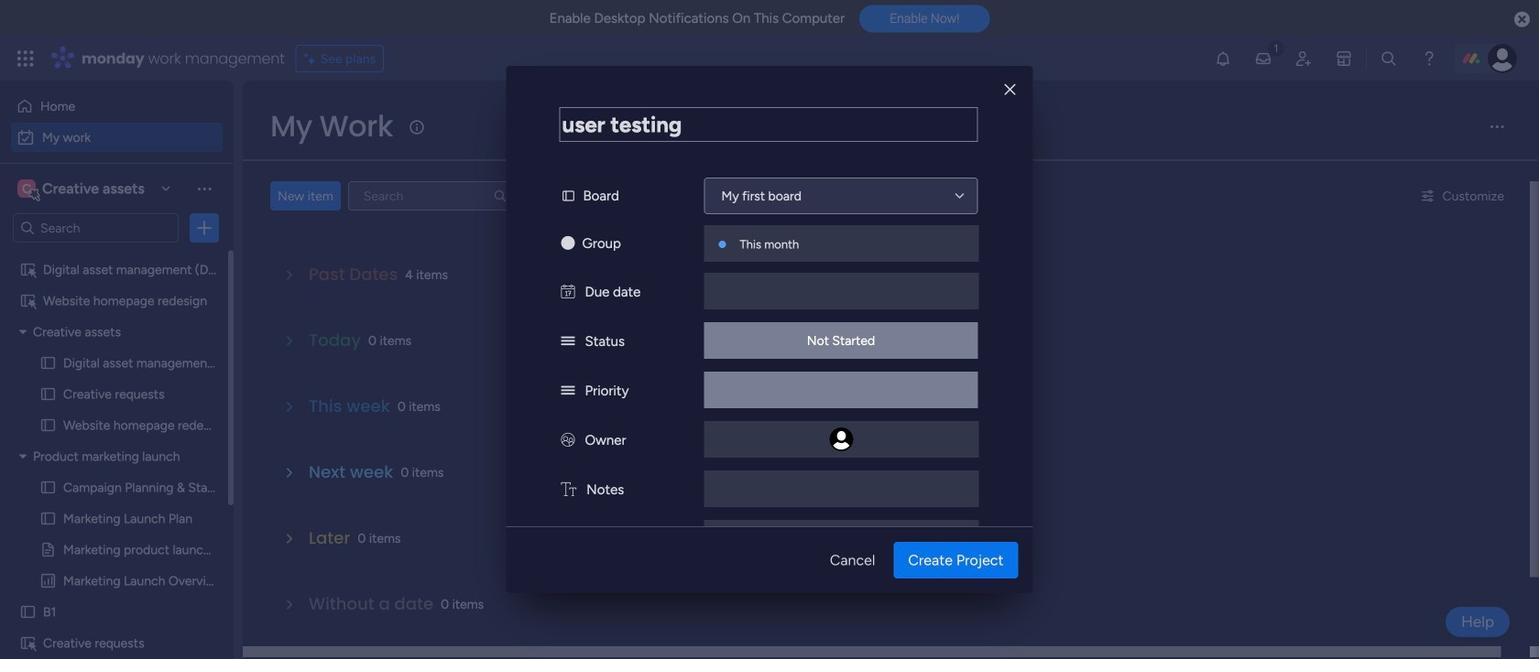 Task type: describe. For each thing, give the bounding box(es) containing it.
2 vertical spatial public board image
[[19, 604, 37, 621]]

2 v2 status image from the top
[[561, 383, 575, 400]]

2 public board image from the top
[[39, 386, 57, 403]]

Filter dashboard by text search field
[[348, 181, 515, 211]]

monday marketplace image
[[1335, 49, 1354, 68]]

2 vertical spatial option
[[0, 253, 234, 257]]

select product image
[[16, 49, 35, 68]]

public dashboard image
[[39, 573, 57, 590]]

search everything image
[[1380, 49, 1399, 68]]

public board under template workspace image
[[19, 635, 37, 653]]

workspace image
[[17, 179, 36, 199]]

2 public board under template workspace image from the top
[[19, 292, 37, 310]]

dapulse close image
[[1515, 11, 1530, 29]]

v2 sun image
[[561, 236, 575, 252]]

2 caret down image from the top
[[19, 450, 27, 463]]

search image
[[493, 189, 508, 203]]

0 vertical spatial option
[[11, 92, 223, 121]]

notifications image
[[1214, 49, 1233, 68]]

close image
[[1005, 83, 1016, 96]]

3 public board image from the top
[[39, 479, 57, 497]]

1 caret down image from the top
[[19, 326, 27, 339]]



Task type: locate. For each thing, give the bounding box(es) containing it.
dialog
[[506, 66, 1033, 658]]

john smith image
[[1488, 44, 1518, 73]]

public board image
[[39, 417, 57, 434], [39, 510, 57, 528], [19, 604, 37, 621]]

0 vertical spatial v2 status image
[[561, 334, 575, 350]]

None field
[[559, 107, 978, 142]]

v2 status image
[[561, 334, 575, 350], [561, 383, 575, 400]]

1 vertical spatial public board image
[[39, 510, 57, 528]]

1 v2 status image from the top
[[561, 334, 575, 350]]

public board image
[[39, 355, 57, 372], [39, 386, 57, 403], [39, 479, 57, 497], [39, 542, 57, 559]]

0 vertical spatial caret down image
[[19, 326, 27, 339]]

1 vertical spatial option
[[11, 123, 223, 152]]

invite members image
[[1295, 49, 1313, 68]]

workspace selection element
[[17, 178, 147, 202]]

0 vertical spatial public board image
[[39, 417, 57, 434]]

Search in workspace field
[[38, 218, 153, 239]]

1 vertical spatial caret down image
[[19, 450, 27, 463]]

option
[[11, 92, 223, 121], [11, 123, 223, 152], [0, 253, 234, 257]]

0 vertical spatial public board under template workspace image
[[19, 261, 37, 279]]

see plans image
[[304, 48, 320, 69]]

update feed image
[[1255, 49, 1273, 68]]

public board under template workspace image
[[19, 261, 37, 279], [19, 292, 37, 310]]

caret down image
[[19, 326, 27, 339], [19, 450, 27, 463]]

4 public board image from the top
[[39, 542, 57, 559]]

1 vertical spatial public board under template workspace image
[[19, 292, 37, 310]]

1 public board under template workspace image from the top
[[19, 261, 37, 279]]

v2 multiple person column image
[[561, 433, 575, 449]]

v2 status image down dapulse date column icon
[[561, 334, 575, 350]]

v2 status image up v2 multiple person column image
[[561, 383, 575, 400]]

dapulse date column image
[[561, 284, 575, 301]]

None search field
[[348, 181, 515, 211]]

dapulse text column image
[[561, 482, 577, 499]]

1 public board image from the top
[[39, 355, 57, 372]]

list box
[[0, 251, 253, 660]]

1 vertical spatial v2 status image
[[561, 383, 575, 400]]

help image
[[1421, 49, 1439, 68]]

1 image
[[1268, 38, 1285, 58]]



Task type: vqa. For each thing, say whether or not it's contained in the screenshot.
the Learn
no



